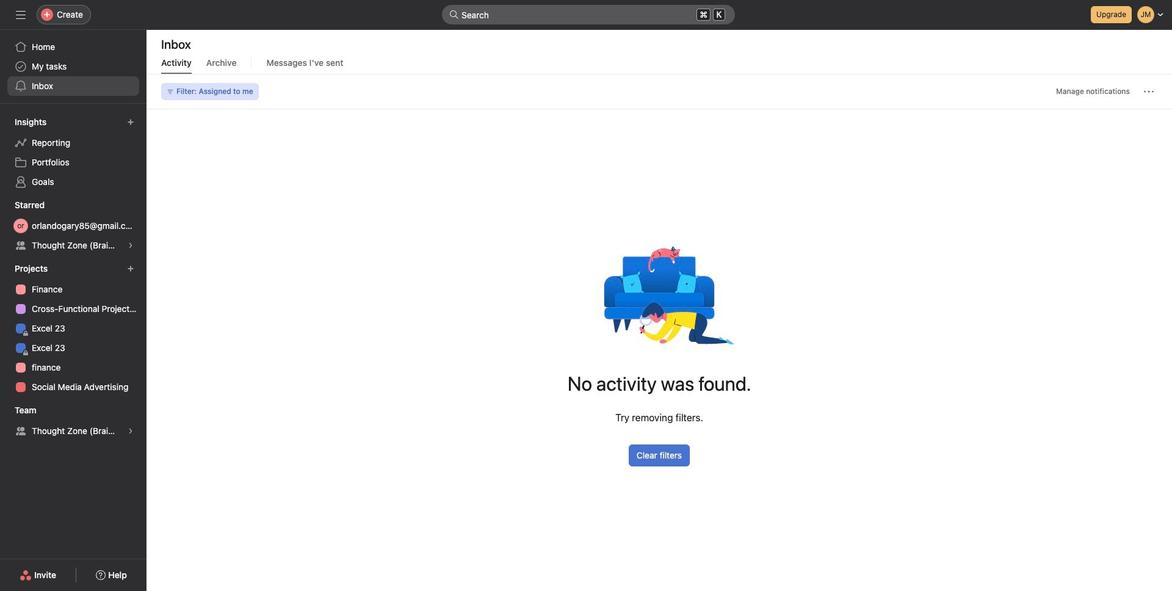 Task type: vqa. For each thing, say whether or not it's contained in the screenshot.
the top SEE DETAILS, THOUGHT ZONE (BRAINSTORM SPACE) image
yes



Task type: locate. For each thing, give the bounding box(es) containing it.
projects element
[[0, 258, 147, 399]]

hide sidebar image
[[16, 10, 26, 20]]

None field
[[442, 5, 735, 24]]

see details, thought zone (brainstorm space) image
[[127, 427, 134, 435]]

see details, thought zone (brainstorm space) image
[[127, 242, 134, 249]]



Task type: describe. For each thing, give the bounding box(es) containing it.
prominent image
[[449, 10, 459, 20]]

teams element
[[0, 399, 147, 443]]

more actions image
[[1144, 87, 1154, 96]]

new insights image
[[127, 118, 134, 126]]

insights element
[[0, 111, 147, 194]]

global element
[[0, 30, 147, 103]]

Search tasks, projects, and more text field
[[442, 5, 735, 24]]

new project or portfolio image
[[127, 265, 134, 272]]

starred element
[[0, 194, 147, 258]]



